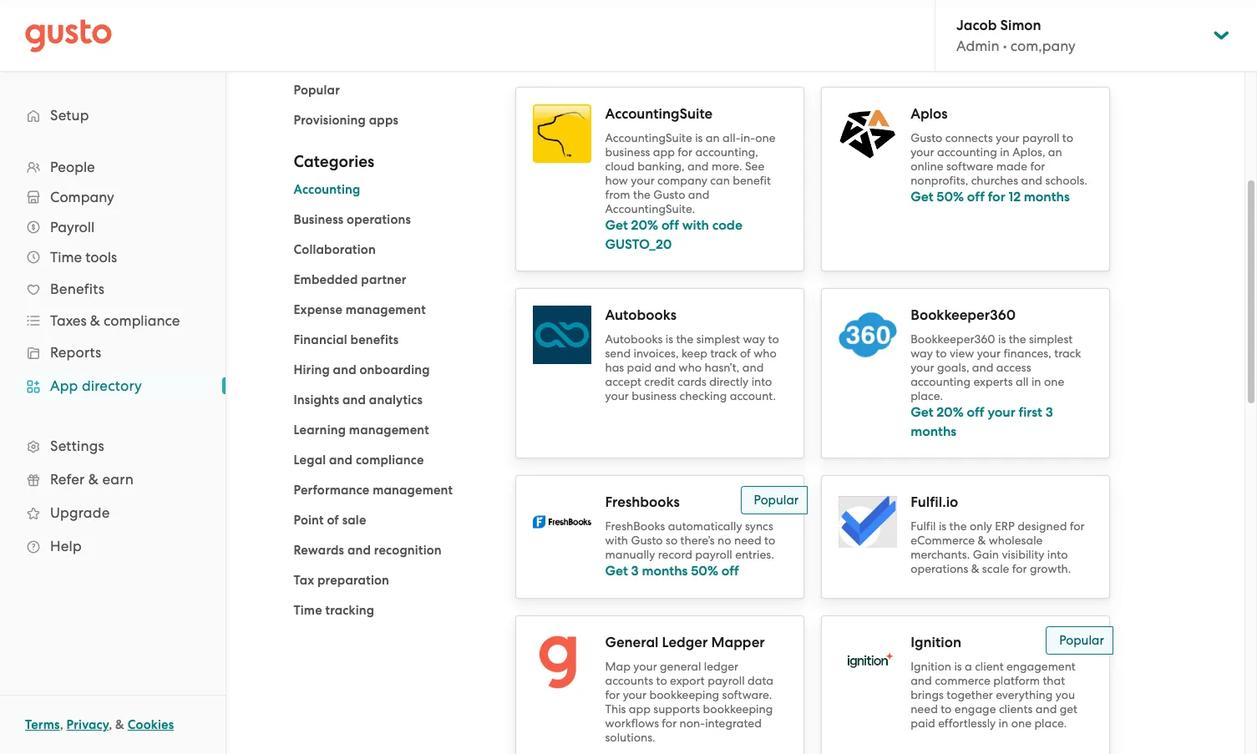 Task type: vqa. For each thing, say whether or not it's contained in the screenshot.
Aplos,
yes



Task type: locate. For each thing, give the bounding box(es) containing it.
3 inside bookkeeper360 bookkeeper360 is the simplest way to view your finances, track your goals, and access accounting experts all in one place. get 20% off your first 3 months
[[1046, 404, 1053, 420]]

supports
[[654, 702, 700, 716]]

compliance
[[104, 313, 180, 329], [356, 453, 424, 468]]

track for autobooks
[[711, 347, 737, 360]]

into up growth.
[[1048, 548, 1068, 562]]

track inside bookkeeper360 bookkeeper360 is the simplest way to view your finances, track your goals, and access accounting experts all in one place. get 20% off your first 3 months
[[1055, 347, 1082, 360]]

1 , from the left
[[60, 718, 63, 733]]

1 horizontal spatial app
[[653, 145, 675, 159]]

accounting down goals,
[[911, 375, 971, 389]]

1 vertical spatial with
[[605, 534, 628, 547]]

1 horizontal spatial of
[[740, 347, 751, 360]]

0 vertical spatial months
[[1024, 189, 1070, 205]]

app
[[653, 145, 675, 159], [629, 702, 651, 716]]

growth.
[[1030, 562, 1071, 576]]

hiring and onboarding link
[[294, 363, 430, 378]]

operations up collaboration link
[[347, 212, 411, 227]]

send
[[605, 347, 631, 360]]

get inside bookkeeper360 bookkeeper360 is the simplest way to view your finances, track your goals, and access accounting experts all in one place. get 20% off your first 3 months
[[911, 404, 934, 420]]

0 horizontal spatial into
[[752, 375, 772, 389]]

business inside autobooks autobooks is the simplest way to send invoices, keep track of who has paid and who hasn't, and accept credit cards directly into your business checking account.
[[632, 389, 677, 403]]

simon
[[1001, 17, 1042, 34]]

gusto down company
[[654, 188, 686, 201]]

freshbooks
[[605, 520, 665, 533]]

and up experts
[[972, 361, 994, 374]]

& down only
[[978, 534, 986, 547]]

1 vertical spatial an
[[1049, 145, 1063, 159]]

for inside the "accountingsuite accountingsuite is an all-in-one business app for accounting, cloud banking, and more. see how your company can benefit from the gusto and accountingsuite. get 20% off with code gusto_20"
[[678, 145, 693, 159]]

2 vertical spatial months
[[642, 563, 688, 579]]

preparation
[[318, 573, 389, 588]]

place. inside ignition ignition is a client engagement and commerce platform that brings together everything you need to engage clients and get paid effortlessly in one place.
[[1035, 717, 1067, 730]]

50% inside freshbooks freshbooks automatically syncs with gusto so there's no need to manually record payroll entries. get 3 months 50% off
[[691, 563, 719, 579]]

0 horizontal spatial ,
[[60, 718, 63, 733]]

business inside the "accountingsuite accountingsuite is an all-in-one business app for accounting, cloud banking, and more. see how your company can benefit from the gusto and accountingsuite. get 20% off with code gusto_20"
[[605, 145, 650, 159]]

payroll down no
[[695, 548, 733, 562]]

need
[[734, 534, 762, 547], [911, 702, 938, 716]]

business
[[605, 145, 650, 159], [632, 389, 677, 403]]

there's
[[681, 534, 715, 547]]

get
[[911, 189, 934, 205], [605, 217, 628, 233], [911, 404, 934, 420], [605, 563, 628, 579]]

50%
[[937, 189, 964, 205], [691, 563, 719, 579]]

operations down merchants.
[[911, 562, 969, 576]]

compliance inside dropdown button
[[104, 313, 180, 329]]

cloud
[[605, 160, 635, 173]]

1 horizontal spatial 3
[[1046, 404, 1053, 420]]

0 vertical spatial into
[[752, 375, 772, 389]]

12
[[1009, 189, 1021, 205]]

software
[[947, 160, 994, 173]]

your inside autobooks autobooks is the simplest way to send invoices, keep track of who has paid and who hasn't, and accept credit cards directly into your business checking account.
[[605, 389, 629, 403]]

expense
[[294, 302, 343, 318]]

0 vertical spatial who
[[754, 347, 777, 360]]

simplest up keep
[[697, 333, 740, 346]]

1 vertical spatial in
[[1032, 375, 1042, 389]]

rewards and recognition link
[[294, 543, 442, 558]]

is for bookkeeper360
[[998, 333, 1006, 346]]

aplos,
[[1013, 145, 1046, 159]]

& right taxes
[[90, 313, 100, 329]]

gusto
[[911, 131, 943, 145], [654, 188, 686, 201], [631, 534, 663, 547]]

bookkeeping down export
[[650, 688, 720, 701]]

months down record
[[642, 563, 688, 579]]

1 horizontal spatial ,
[[109, 718, 112, 733]]

payroll inside freshbooks freshbooks automatically syncs with gusto so there's no need to manually record payroll entries. get 3 months 50% off
[[695, 548, 733, 562]]

get inside aplos gusto connects your payroll to your accounting in aplos, an online software made for nonprofits, churches and schools. get 50% off for 12 months
[[911, 189, 934, 205]]

& down gain
[[971, 562, 980, 576]]

0 vertical spatial popular
[[294, 83, 340, 98]]

time tracking
[[294, 603, 374, 618]]

management down analytics
[[349, 423, 429, 438]]

need up entries.
[[734, 534, 762, 547]]

with up 'manually'
[[605, 534, 628, 547]]

1 autobooks from the top
[[605, 307, 677, 324]]

place. down get
[[1035, 717, 1067, 730]]

1 horizontal spatial need
[[911, 702, 938, 716]]

months inside aplos gusto connects your payroll to your accounting in aplos, an online software made for nonprofits, churches and schools. get 50% off for 12 months
[[1024, 189, 1070, 205]]

one down the clients
[[1012, 717, 1032, 730]]

2 horizontal spatial months
[[1024, 189, 1070, 205]]

to inside freshbooks freshbooks automatically syncs with gusto so there's no need to manually record payroll entries. get 3 months 50% off
[[765, 534, 776, 547]]

simplest inside bookkeeper360 bookkeeper360 is the simplest way to view your finances, track your goals, and access accounting experts all in one place. get 20% off your first 3 months
[[1029, 333, 1073, 346]]

autobooks logo image
[[533, 306, 592, 364]]

in inside ignition ignition is a client engagement and commerce platform that brings together everything you need to engage clients and get paid effortlessly in one place.
[[999, 717, 1009, 730]]

ignition up "brings" at the right of the page
[[911, 660, 952, 673]]

the up finances,
[[1009, 333, 1027, 346]]

0 vertical spatial operations
[[347, 212, 411, 227]]

2 horizontal spatial one
[[1044, 375, 1065, 389]]

0 vertical spatial bookkeeper360
[[911, 307, 1016, 324]]

is up invoices,
[[666, 333, 673, 346]]

0 vertical spatial autobooks
[[605, 307, 677, 324]]

bookkeeper360
[[911, 307, 1016, 324], [911, 333, 996, 346]]

simplest inside autobooks autobooks is the simplest way to send invoices, keep track of who has paid and who hasn't, and accept credit cards directly into your business checking account.
[[697, 333, 740, 346]]

ignition up commerce
[[911, 634, 962, 651]]

benefits
[[351, 333, 399, 348]]

2 vertical spatial popular
[[1060, 633, 1104, 648]]

in up made
[[1000, 145, 1010, 159]]

help
[[50, 538, 82, 555]]

paid up accept
[[627, 361, 652, 374]]

to inside autobooks autobooks is the simplest way to send invoices, keep track of who has paid and who hasn't, and accept credit cards directly into your business checking account.
[[768, 333, 779, 346]]

gusto inside the "accountingsuite accountingsuite is an all-in-one business app for accounting, cloud banking, and more. see how your company can benefit from the gusto and accountingsuite. get 20% off with code gusto_20"
[[654, 188, 686, 201]]

is inside autobooks autobooks is the simplest way to send invoices, keep track of who has paid and who hasn't, and accept credit cards directly into your business checking account.
[[666, 333, 673, 346]]

management up recognition
[[373, 483, 453, 498]]

freshbooks freshbooks automatically syncs with gusto so there's no need to manually record payroll entries. get 3 months 50% off
[[605, 494, 776, 579]]

map
[[605, 660, 631, 673]]

1 horizontal spatial an
[[1049, 145, 1063, 159]]

way up directly in the right of the page
[[743, 333, 766, 346]]

0 horizontal spatial of
[[327, 513, 339, 528]]

one inside bookkeeper360 bookkeeper360 is the simplest way to view your finances, track your goals, and access accounting experts all in one place. get 20% off your first 3 months
[[1044, 375, 1065, 389]]

way inside bookkeeper360 bookkeeper360 is the simplest way to view your finances, track your goals, and access accounting experts all in one place. get 20% off your first 3 months
[[911, 347, 933, 360]]

1 simplest from the left
[[697, 333, 740, 346]]

everything
[[996, 688, 1053, 701]]

1 horizontal spatial track
[[1055, 347, 1082, 360]]

1 horizontal spatial operations
[[911, 562, 969, 576]]

of up directly in the right of the page
[[740, 347, 751, 360]]

0 horizontal spatial 3
[[631, 563, 639, 579]]

to
[[1063, 131, 1074, 145], [768, 333, 779, 346], [936, 347, 947, 360], [765, 534, 776, 547], [656, 674, 667, 687], [941, 702, 952, 716]]

0 horizontal spatial with
[[605, 534, 628, 547]]

20% inside the "accountingsuite accountingsuite is an all-in-one business app for accounting, cloud banking, and more. see how your company can benefit from the gusto and accountingsuite. get 20% off with code gusto_20"
[[631, 217, 659, 233]]

0 vertical spatial place.
[[911, 389, 943, 403]]

0 vertical spatial ignition
[[911, 634, 962, 651]]

list containing popular
[[294, 0, 491, 130]]

list containing accounting
[[294, 180, 491, 621]]

time for time tools
[[50, 249, 82, 266]]

0 vertical spatial paid
[[627, 361, 652, 374]]

1 vertical spatial payroll
[[695, 548, 733, 562]]

3 right first
[[1046, 404, 1053, 420]]

and down made
[[1021, 174, 1043, 187]]

accounting,
[[696, 145, 759, 159]]

that
[[1043, 674, 1066, 687]]

code
[[713, 217, 743, 233]]

3 down 'manually'
[[631, 563, 639, 579]]

0 vertical spatial payroll
[[1023, 131, 1060, 145]]

aplos logo image
[[839, 104, 898, 163]]

gusto inside aplos gusto connects your payroll to your accounting in aplos, an online software made for nonprofits, churches and schools. get 50% off for 12 months
[[911, 131, 943, 145]]

collaboration
[[294, 242, 376, 257]]

the up keep
[[676, 333, 694, 346]]

platform
[[994, 674, 1040, 687]]

ecommerce
[[911, 534, 975, 547]]

& left the "cookies"
[[115, 718, 125, 733]]

in down the clients
[[999, 717, 1009, 730]]

into
[[752, 375, 772, 389], [1048, 548, 1068, 562]]

is for accountingsuite
[[695, 131, 703, 145]]

off down accountingsuite.
[[662, 217, 679, 233]]

all
[[1016, 375, 1029, 389]]

keep
[[682, 347, 708, 360]]

terms , privacy , & cookies
[[25, 718, 174, 733]]

and up directly in the right of the page
[[743, 361, 764, 374]]

2 vertical spatial in
[[999, 717, 1009, 730]]

0 horizontal spatial popular
[[294, 83, 340, 98]]

1 vertical spatial into
[[1048, 548, 1068, 562]]

20% inside bookkeeper360 bookkeeper360 is the simplest way to view your finances, track your goals, and access accounting experts all in one place. get 20% off your first 3 months
[[937, 404, 964, 420]]

your left goals,
[[911, 361, 935, 374]]

&
[[90, 313, 100, 329], [88, 471, 99, 488], [978, 534, 986, 547], [971, 562, 980, 576], [115, 718, 125, 733]]

your up online
[[911, 145, 935, 159]]

time down the tax
[[294, 603, 322, 618]]

list
[[294, 0, 491, 130], [0, 152, 226, 563], [294, 180, 491, 621]]

1 horizontal spatial simplest
[[1029, 333, 1073, 346]]

, left the "cookies"
[[109, 718, 112, 733]]

general
[[660, 660, 701, 673]]

embedded partner
[[294, 272, 407, 287]]

aplos gusto connects your payroll to your accounting in aplos, an online software made for nonprofits, churches and schools. get 50% off for 12 months
[[911, 105, 1088, 205]]

2 vertical spatial gusto
[[631, 534, 663, 547]]

wholesale
[[989, 534, 1043, 547]]

1 vertical spatial months
[[911, 423, 957, 439]]

home image
[[25, 19, 112, 52]]

off down entries.
[[722, 563, 739, 579]]

1 vertical spatial popular
[[754, 493, 799, 508]]

1 vertical spatial management
[[349, 423, 429, 438]]

is for ignition
[[955, 660, 962, 673]]

1 vertical spatial autobooks
[[605, 333, 663, 346]]

1 vertical spatial of
[[327, 513, 339, 528]]

1 vertical spatial compliance
[[356, 453, 424, 468]]

and
[[688, 160, 709, 173], [1021, 174, 1043, 187], [688, 188, 710, 201], [655, 361, 676, 374], [743, 361, 764, 374], [972, 361, 994, 374], [333, 363, 357, 378], [343, 393, 366, 408], [329, 453, 353, 468], [348, 543, 371, 558], [911, 674, 932, 687], [1036, 702, 1057, 716]]

this
[[605, 702, 626, 716]]

directly
[[710, 375, 749, 389]]

accounting inside bookkeeper360 bookkeeper360 is the simplest way to view your finances, track your goals, and access accounting experts all in one place. get 20% off your first 3 months
[[911, 375, 971, 389]]

and up learning management in the left of the page
[[343, 393, 366, 408]]

1 vertical spatial time
[[294, 603, 322, 618]]

app up banking,
[[653, 145, 675, 159]]

one up see
[[756, 131, 776, 145]]

1 horizontal spatial way
[[911, 347, 933, 360]]

off inside the "accountingsuite accountingsuite is an all-in-one business app for accounting, cloud banking, and more. see how your company can benefit from the gusto and accountingsuite. get 20% off with code gusto_20"
[[662, 217, 679, 233]]

1 horizontal spatial months
[[911, 423, 957, 439]]

time tracking link
[[294, 603, 374, 618]]

and right legal
[[329, 453, 353, 468]]

accounting
[[937, 145, 997, 159], [911, 375, 971, 389]]

the up ecommerce
[[950, 520, 967, 533]]

of
[[740, 347, 751, 360], [327, 513, 339, 528]]

is up accounting,
[[695, 131, 703, 145]]

50% inside aplos gusto connects your payroll to your accounting in aplos, an online software made for nonprofits, churches and schools. get 50% off for 12 months
[[937, 189, 964, 205]]

3 inside freshbooks freshbooks automatically syncs with gusto so there's no need to manually record payroll entries. get 3 months 50% off
[[631, 563, 639, 579]]

0 horizontal spatial compliance
[[104, 313, 180, 329]]

0 horizontal spatial who
[[679, 361, 702, 374]]

compliance up performance management
[[356, 453, 424, 468]]

refer & earn
[[50, 471, 134, 488]]

1 vertical spatial who
[[679, 361, 702, 374]]

months down schools.
[[1024, 189, 1070, 205]]

apps
[[369, 113, 399, 128]]

company
[[658, 174, 708, 187]]

record
[[658, 548, 693, 562]]

payroll up "aplos,"
[[1023, 131, 1060, 145]]

management down partner
[[346, 302, 426, 318]]

provisioning apps
[[294, 113, 399, 128]]

categories
[[294, 152, 375, 171]]

1 vertical spatial bookkeeper360
[[911, 333, 996, 346]]

2 simplest from the left
[[1029, 333, 1073, 346]]

gusto down aplos
[[911, 131, 943, 145]]

way
[[743, 333, 766, 346], [911, 347, 933, 360]]

2 accountingsuite from the top
[[605, 131, 692, 145]]

the inside fulfil.io fulfil is the only erp designed for ecommerce & wholesale merchants. gain visibility into operations & scale for growth.
[[950, 520, 967, 533]]

general ledger mapper map your general ledger accounts to export payroll data for your bookkeeping software. this app supports bookkeeping workflows for non-integrated solutions.
[[605, 634, 774, 744]]

benefits link
[[17, 274, 209, 304]]

0 vertical spatial way
[[743, 333, 766, 346]]

accountingsuite logo image
[[533, 104, 592, 163]]

off down churches
[[967, 189, 985, 205]]

popular for freshbooks
[[754, 493, 799, 508]]

1 horizontal spatial into
[[1048, 548, 1068, 562]]

track up hasn't,
[[711, 347, 737, 360]]

insights and analytics
[[294, 393, 423, 408]]

and left get
[[1036, 702, 1057, 716]]

way left "view"
[[911, 347, 933, 360]]

payroll inside aplos gusto connects your payroll to your accounting in aplos, an online software made for nonprofits, churches and schools. get 50% off for 12 months
[[1023, 131, 1060, 145]]

0 horizontal spatial simplest
[[697, 333, 740, 346]]

solutions.
[[605, 731, 656, 744]]

0 vertical spatial management
[[346, 302, 426, 318]]

the inside autobooks autobooks is the simplest way to send invoices, keep track of who has paid and who hasn't, and accept credit cards directly into your business checking account.
[[676, 333, 694, 346]]

for up banking,
[[678, 145, 693, 159]]

to down general
[[656, 674, 667, 687]]

an left "all-"
[[706, 131, 720, 145]]

1 horizontal spatial place.
[[1035, 717, 1067, 730]]

rewards and recognition
[[294, 543, 442, 558]]

the inside the "accountingsuite accountingsuite is an all-in-one business app for accounting, cloud banking, and more. see how your company can benefit from the gusto and accountingsuite. get 20% off with code gusto_20"
[[633, 188, 651, 201]]

bookkeeping
[[650, 688, 720, 701], [703, 702, 773, 716]]

into inside fulfil.io fulfil is the only erp designed for ecommerce & wholesale merchants. gain visibility into operations & scale for growth.
[[1048, 548, 1068, 562]]

financial benefits
[[294, 333, 399, 348]]

2 vertical spatial payroll
[[708, 674, 745, 687]]

way inside autobooks autobooks is the simplest way to send invoices, keep track of who has paid and who hasn't, and accept credit cards directly into your business checking account.
[[743, 333, 766, 346]]

payroll inside general ledger mapper map your general ledger accounts to export payroll data for your bookkeeping software. this app supports bookkeeping workflows for non-integrated solutions.
[[708, 674, 745, 687]]

50% down nonprofits,
[[937, 189, 964, 205]]

0 horizontal spatial 20%
[[631, 217, 659, 233]]

is up ecommerce
[[939, 520, 947, 533]]

1 horizontal spatial time
[[294, 603, 322, 618]]

point of sale link
[[294, 513, 366, 528]]

accounting down connects
[[937, 145, 997, 159]]

0 vertical spatial accounting
[[937, 145, 997, 159]]

popular link
[[294, 83, 340, 98]]

who
[[754, 347, 777, 360], [679, 361, 702, 374]]

to down syncs on the bottom of page
[[765, 534, 776, 547]]

50% down the there's
[[691, 563, 719, 579]]

need inside ignition ignition is a client engagement and commerce platform that brings together everything you need to engage clients and get paid effortlessly in one place.
[[911, 702, 938, 716]]

mapper
[[711, 634, 765, 651]]

0 vertical spatial 3
[[1046, 404, 1053, 420]]

need down "brings" at the right of the page
[[911, 702, 938, 716]]

2 horizontal spatial popular
[[1060, 633, 1104, 648]]

months down goals,
[[911, 423, 957, 439]]

1 vertical spatial ignition
[[911, 660, 952, 673]]

payroll down ledger
[[708, 674, 745, 687]]

is inside the "accountingsuite accountingsuite is an all-in-one business app for accounting, cloud banking, and more. see how your company can benefit from the gusto and accountingsuite. get 20% off with code gusto_20"
[[695, 131, 703, 145]]

app up workflows
[[629, 702, 651, 716]]

0 vertical spatial time
[[50, 249, 82, 266]]

your down accept
[[605, 389, 629, 403]]

1 horizontal spatial compliance
[[356, 453, 424, 468]]

0 vertical spatial in
[[1000, 145, 1010, 159]]

1 horizontal spatial one
[[1012, 717, 1032, 730]]

app inside general ledger mapper map your general ledger accounts to export payroll data for your bookkeeping software. this app supports bookkeeping workflows for non-integrated solutions.
[[629, 702, 651, 716]]

who up "account."
[[754, 347, 777, 360]]

to up schools.
[[1063, 131, 1074, 145]]

0 vertical spatial need
[[734, 534, 762, 547]]

paid down "brings" at the right of the page
[[911, 717, 936, 730]]

popular up engagement on the bottom
[[1060, 633, 1104, 648]]

onboarding
[[360, 363, 430, 378]]

0 vertical spatial with
[[682, 217, 709, 233]]

1 vertical spatial 3
[[631, 563, 639, 579]]

,
[[60, 718, 63, 733], [109, 718, 112, 733]]

0 vertical spatial one
[[756, 131, 776, 145]]

0 horizontal spatial way
[[743, 333, 766, 346]]

2 vertical spatial one
[[1012, 717, 1032, 730]]

is inside fulfil.io fulfil is the only erp designed for ecommerce & wholesale merchants. gain visibility into operations & scale for growth.
[[939, 520, 947, 533]]

0 vertical spatial of
[[740, 347, 751, 360]]

into up "account."
[[752, 375, 772, 389]]

0 vertical spatial gusto
[[911, 131, 943, 145]]

0 vertical spatial 20%
[[631, 217, 659, 233]]

accounting inside aplos gusto connects your payroll to your accounting in aplos, an online software made for nonprofits, churches and schools. get 50% off for 12 months
[[937, 145, 997, 159]]

with inside the "accountingsuite accountingsuite is an all-in-one business app for accounting, cloud banking, and more. see how your company can benefit from the gusto and accountingsuite. get 20% off with code gusto_20"
[[682, 217, 709, 233]]

to inside bookkeeper360 bookkeeper360 is the simplest way to view your finances, track your goals, and access accounting experts all in one place. get 20% off your first 3 months
[[936, 347, 947, 360]]

provisioning apps link
[[294, 113, 399, 128]]

business up cloud
[[605, 145, 650, 159]]

0 horizontal spatial an
[[706, 131, 720, 145]]

20% down goals,
[[937, 404, 964, 420]]

one right all
[[1044, 375, 1065, 389]]

embedded
[[294, 272, 358, 287]]

2 track from the left
[[1055, 347, 1082, 360]]

0 vertical spatial compliance
[[104, 313, 180, 329]]

1 vertical spatial 20%
[[937, 404, 964, 420]]

to up "account."
[[768, 333, 779, 346]]

who up cards
[[679, 361, 702, 374]]

0 horizontal spatial place.
[[911, 389, 943, 403]]

for down churches
[[988, 189, 1006, 205]]

track inside autobooks autobooks is the simplest way to send invoices, keep track of who has paid and who hasn't, and accept credit cards directly into your business checking account.
[[711, 347, 737, 360]]

popular for ignition
[[1060, 633, 1104, 648]]

the up accountingsuite.
[[633, 188, 651, 201]]

general ledger mapper logo image
[[533, 633, 592, 691]]

to down "brings" at the right of the page
[[941, 702, 952, 716]]

& left earn on the bottom
[[88, 471, 99, 488]]

0 horizontal spatial track
[[711, 347, 737, 360]]

in right all
[[1032, 375, 1042, 389]]

invoices,
[[634, 347, 679, 360]]

how
[[605, 174, 628, 187]]

the inside bookkeeper360 bookkeeper360 is the simplest way to view your finances, track your goals, and access accounting experts all in one place. get 20% off your first 3 months
[[1009, 333, 1027, 346]]

0 horizontal spatial one
[[756, 131, 776, 145]]

1 vertical spatial gusto
[[654, 188, 686, 201]]

1 track from the left
[[711, 347, 737, 360]]

compliance for legal and compliance
[[356, 453, 424, 468]]

1 vertical spatial business
[[632, 389, 677, 403]]

1 horizontal spatial with
[[682, 217, 709, 233]]

cards
[[678, 375, 707, 389]]

cookies button
[[128, 715, 174, 735]]

1 vertical spatial way
[[911, 347, 933, 360]]

1 vertical spatial need
[[911, 702, 938, 716]]

time inside dropdown button
[[50, 249, 82, 266]]

for down visibility
[[1013, 562, 1027, 576]]

is inside bookkeeper360 bookkeeper360 is the simplest way to view your finances, track your goals, and access accounting experts all in one place. get 20% off your first 3 months
[[998, 333, 1006, 346]]

1 vertical spatial 50%
[[691, 563, 719, 579]]

an
[[706, 131, 720, 145], [1049, 145, 1063, 159]]

app directory
[[50, 378, 142, 394]]

tax preparation link
[[294, 573, 389, 588]]

1 vertical spatial place.
[[1035, 717, 1067, 730]]

is inside ignition ignition is a client engagement and commerce platform that brings together everything you need to engage clients and get paid effortlessly in one place.
[[955, 660, 962, 673]]

1 horizontal spatial paid
[[911, 717, 936, 730]]

1 vertical spatial app
[[629, 702, 651, 716]]

get inside freshbooks freshbooks automatically syncs with gusto so there's no need to manually record payroll entries. get 3 months 50% off
[[605, 563, 628, 579]]

is left a
[[955, 660, 962, 673]]

0 horizontal spatial 50%
[[691, 563, 719, 579]]

management for expense management
[[346, 302, 426, 318]]

popular up provisioning
[[294, 83, 340, 98]]

0 vertical spatial 50%
[[937, 189, 964, 205]]

0 vertical spatial business
[[605, 145, 650, 159]]

0 vertical spatial accountingsuite
[[605, 105, 713, 123]]

upgrade link
[[17, 498, 209, 528]]

1 accountingsuite from the top
[[605, 105, 713, 123]]

your
[[996, 131, 1020, 145], [911, 145, 935, 159], [631, 174, 655, 187], [977, 347, 1001, 360], [911, 361, 935, 374], [605, 389, 629, 403], [988, 404, 1016, 420], [634, 660, 657, 673], [623, 688, 647, 701]]

1 vertical spatial accounting
[[911, 375, 971, 389]]

bookkeeping up integrated
[[703, 702, 773, 716]]

, left privacy on the left
[[60, 718, 63, 733]]

0 horizontal spatial app
[[629, 702, 651, 716]]

2 vertical spatial management
[[373, 483, 453, 498]]

simplest
[[697, 333, 740, 346], [1029, 333, 1073, 346]]

one
[[756, 131, 776, 145], [1044, 375, 1065, 389], [1012, 717, 1032, 730]]

compliance for taxes & compliance
[[104, 313, 180, 329]]

autobooks up invoices,
[[605, 307, 677, 324]]



Task type: describe. For each thing, give the bounding box(es) containing it.
to inside general ledger mapper map your general ledger accounts to export payroll data for your bookkeeping software. this app supports bookkeeping workflows for non-integrated solutions.
[[656, 674, 667, 687]]

and down financial benefits link
[[333, 363, 357, 378]]

simplest for autobooks
[[697, 333, 740, 346]]

fulfil.io
[[911, 494, 959, 511]]

accountingsuite accountingsuite is an all-in-one business app for accounting, cloud banking, and more. see how your company can benefit from the gusto and accountingsuite. get 20% off with code gusto_20
[[605, 105, 776, 252]]

and up company
[[688, 160, 709, 173]]

1 vertical spatial bookkeeping
[[703, 702, 773, 716]]

commerce
[[935, 674, 991, 687]]

integrated
[[705, 717, 762, 730]]

to inside aplos gusto connects your payroll to your accounting in aplos, an online software made for nonprofits, churches and schools. get 50% off for 12 months
[[1063, 131, 1074, 145]]

and down company
[[688, 188, 710, 201]]

off inside aplos gusto connects your payroll to your accounting in aplos, an online software made for nonprofits, churches and schools. get 50% off for 12 months
[[967, 189, 985, 205]]

for up "this"
[[605, 688, 620, 701]]

one inside ignition ignition is a client engagement and commerce platform that brings together everything you need to engage clients and get paid effortlessly in one place.
[[1012, 717, 1032, 730]]

point
[[294, 513, 324, 528]]

a
[[965, 660, 972, 673]]

bookkeeper360 logo image
[[839, 306, 898, 364]]

sale
[[342, 513, 366, 528]]

see
[[745, 160, 765, 173]]

and inside aplos gusto connects your payroll to your accounting in aplos, an online software made for nonprofits, churches and schools. get 50% off for 12 months
[[1021, 174, 1043, 187]]

churches
[[971, 174, 1019, 187]]

to inside ignition ignition is a client engagement and commerce platform that brings together everything you need to engage clients and get paid effortlessly in one place.
[[941, 702, 952, 716]]

management for learning management
[[349, 423, 429, 438]]

refer
[[50, 471, 85, 488]]

business
[[294, 212, 344, 227]]

with inside freshbooks freshbooks automatically syncs with gusto so there's no need to manually record payroll entries. get 3 months 50% off
[[605, 534, 628, 547]]

performance
[[294, 483, 370, 498]]

software.
[[722, 688, 772, 701]]

insights
[[294, 393, 339, 408]]

financial benefits link
[[294, 333, 399, 348]]

the for bookkeeper360
[[1009, 333, 1027, 346]]

2 bookkeeper360 from the top
[[911, 333, 996, 346]]

com,pany
[[1011, 38, 1076, 54]]

legal
[[294, 453, 326, 468]]

ledger
[[662, 634, 708, 651]]

accounting
[[294, 182, 361, 197]]

1 horizontal spatial who
[[754, 347, 777, 360]]

place. inside bookkeeper360 bookkeeper360 is the simplest way to view your finances, track your goals, and access accounting experts all in one place. get 20% off your first 3 months
[[911, 389, 943, 403]]

jacob simon admin • com,pany
[[957, 17, 1076, 54]]

tools
[[85, 249, 117, 266]]

from
[[605, 188, 630, 201]]

0 vertical spatial bookkeeping
[[650, 688, 720, 701]]

expense management link
[[294, 302, 426, 318]]

way for autobooks
[[743, 333, 766, 346]]

legal and compliance link
[[294, 453, 424, 468]]

earn
[[102, 471, 134, 488]]

terms
[[25, 718, 60, 733]]

of inside autobooks autobooks is the simplest way to send invoices, keep track of who has paid and who hasn't, and accept credit cards directly into your business checking account.
[[740, 347, 751, 360]]

accounting link
[[294, 182, 361, 197]]

and up the credit
[[655, 361, 676, 374]]

time tools button
[[17, 242, 209, 272]]

your up "aplos,"
[[996, 131, 1020, 145]]

account.
[[730, 389, 776, 403]]

ignition logo image
[[839, 649, 898, 675]]

fulfil.io logo image
[[839, 496, 898, 548]]

and inside bookkeeper360 bookkeeper360 is the simplest way to view your finances, track your goals, and access accounting experts all in one place. get 20% off your first 3 months
[[972, 361, 994, 374]]

learning management link
[[294, 423, 429, 438]]

2 autobooks from the top
[[605, 333, 663, 346]]

checking
[[680, 389, 727, 403]]

app inside the "accountingsuite accountingsuite is an all-in-one business app for accounting, cloud banking, and more. see how your company can benefit from the gusto and accountingsuite. get 20% off with code gusto_20"
[[653, 145, 675, 159]]

more.
[[712, 160, 742, 173]]

paid inside autobooks autobooks is the simplest way to send invoices, keep track of who has paid and who hasn't, and accept credit cards directly into your business checking account.
[[627, 361, 652, 374]]

1 bookkeeper360 from the top
[[911, 307, 1016, 324]]

all-
[[723, 131, 741, 145]]

point of sale
[[294, 513, 366, 528]]

setup
[[50, 107, 89, 124]]

privacy link
[[66, 718, 109, 733]]

credit
[[644, 375, 675, 389]]

and down sale
[[348, 543, 371, 558]]

payroll button
[[17, 212, 209, 242]]

engagement
[[1007, 660, 1076, 673]]

freshbooks
[[605, 494, 680, 511]]

for down supports
[[662, 717, 677, 730]]

scale
[[983, 562, 1010, 576]]

need inside freshbooks freshbooks automatically syncs with gusto so there's no need to manually record payroll entries. get 3 months 50% off
[[734, 534, 762, 547]]

gain
[[973, 548, 999, 562]]

your left first
[[988, 404, 1016, 420]]

made
[[997, 160, 1028, 173]]

0 horizontal spatial operations
[[347, 212, 411, 227]]

track for bookkeeper360
[[1055, 347, 1082, 360]]

access
[[997, 361, 1032, 374]]

an inside aplos gusto connects your payroll to your accounting in aplos, an online software made for nonprofits, churches and schools. get 50% off for 12 months
[[1049, 145, 1063, 159]]

time for time tracking
[[294, 603, 322, 618]]

and up "brings" at the right of the page
[[911, 674, 932, 687]]

your up accounts
[[634, 660, 657, 673]]

2 ignition from the top
[[911, 660, 952, 673]]

simplest for bookkeeper360
[[1029, 333, 1073, 346]]

cookies
[[128, 718, 174, 733]]

goals,
[[937, 361, 970, 374]]

manually
[[605, 548, 655, 562]]

for right "designed"
[[1070, 520, 1085, 533]]

first
[[1019, 404, 1043, 420]]

so
[[666, 534, 678, 547]]

accounts
[[605, 674, 654, 687]]

the for autobooks
[[676, 333, 694, 346]]

rewards
[[294, 543, 344, 558]]

1 ignition from the top
[[911, 634, 962, 651]]

admin
[[957, 38, 1000, 54]]

experts
[[974, 375, 1013, 389]]

banking,
[[638, 160, 685, 173]]

freshbooks logo image
[[533, 493, 592, 551]]

one inside the "accountingsuite accountingsuite is an all-in-one business app for accounting, cloud banking, and more. see how your company can benefit from the gusto and accountingsuite. get 20% off with code gusto_20"
[[756, 131, 776, 145]]

app directory link
[[17, 371, 209, 401]]

for down "aplos,"
[[1031, 160, 1046, 173]]

months inside bookkeeper360 bookkeeper360 is the simplest way to view your finances, track your goals, and access accounting experts all in one place. get 20% off your first 3 months
[[911, 423, 957, 439]]

the for fulfil.io
[[950, 520, 967, 533]]

setup link
[[17, 100, 209, 130]]

is for autobooks
[[666, 333, 673, 346]]

operations inside fulfil.io fulfil is the only erp designed for ecommerce & wholesale merchants. gain visibility into operations & scale for growth.
[[911, 562, 969, 576]]

export
[[670, 674, 705, 687]]

off inside freshbooks freshbooks automatically syncs with gusto so there's no need to manually record payroll entries. get 3 months 50% off
[[722, 563, 739, 579]]

is for fulfil.io
[[939, 520, 947, 533]]

way for bookkeeper360
[[911, 347, 933, 360]]

gusto inside freshbooks freshbooks automatically syncs with gusto so there's no need to manually record payroll entries. get 3 months 50% off
[[631, 534, 663, 547]]

tax
[[294, 573, 314, 588]]

get inside the "accountingsuite accountingsuite is an all-in-one business app for accounting, cloud banking, and more. see how your company can benefit from the gusto and accountingsuite. get 20% off with code gusto_20"
[[605, 217, 628, 233]]

an inside the "accountingsuite accountingsuite is an all-in-one business app for accounting, cloud banking, and more. see how your company can benefit from the gusto and accountingsuite. get 20% off with code gusto_20"
[[706, 131, 720, 145]]

refer & earn link
[[17, 465, 209, 495]]

your down accounts
[[623, 688, 647, 701]]

paid inside ignition ignition is a client engagement and commerce platform that brings together everything you need to engage clients and get paid effortlessly in one place.
[[911, 717, 936, 730]]

taxes & compliance button
[[17, 306, 209, 336]]

merchants.
[[911, 548, 970, 562]]

data
[[748, 674, 774, 687]]

financial
[[294, 333, 347, 348]]

performance management
[[294, 483, 453, 498]]

& inside dropdown button
[[90, 313, 100, 329]]

hiring
[[294, 363, 330, 378]]

months inside freshbooks freshbooks automatically syncs with gusto so there's no need to manually record payroll entries. get 3 months 50% off
[[642, 563, 688, 579]]

•
[[1003, 38, 1007, 54]]

off inside bookkeeper360 bookkeeper360 is the simplest way to view your finances, track your goals, and access accounting experts all in one place. get 20% off your first 3 months
[[967, 404, 985, 420]]

you
[[1056, 688, 1075, 701]]

list containing people
[[0, 152, 226, 563]]

no
[[718, 534, 732, 547]]

your right "view"
[[977, 347, 1001, 360]]

non-
[[680, 717, 705, 730]]

workflows
[[605, 717, 659, 730]]

app
[[50, 378, 78, 394]]

2 , from the left
[[109, 718, 112, 733]]

management for performance management
[[373, 483, 453, 498]]

reports
[[50, 344, 101, 361]]

ledger
[[704, 660, 739, 673]]

directory
[[82, 378, 142, 394]]

fulfil.io fulfil is the only erp designed for ecommerce & wholesale merchants. gain visibility into operations & scale for growth.
[[911, 494, 1085, 576]]

payroll
[[50, 219, 95, 236]]

erp
[[995, 520, 1015, 533]]

settings
[[50, 438, 104, 455]]

entries.
[[735, 548, 774, 562]]

gusto navigation element
[[0, 72, 226, 590]]

in inside aplos gusto connects your payroll to your accounting in aplos, an online software made for nonprofits, churches and schools. get 50% off for 12 months
[[1000, 145, 1010, 159]]

taxes & compliance
[[50, 313, 180, 329]]

in inside bookkeeper360 bookkeeper360 is the simplest way to view your finances, track your goals, and access accounting experts all in one place. get 20% off your first 3 months
[[1032, 375, 1042, 389]]

into inside autobooks autobooks is the simplest way to send invoices, keep track of who has paid and who hasn't, and accept credit cards directly into your business checking account.
[[752, 375, 772, 389]]

your inside the "accountingsuite accountingsuite is an all-in-one business app for accounting, cloud banking, and more. see how your company can benefit from the gusto and accountingsuite. get 20% off with code gusto_20"
[[631, 174, 655, 187]]

performance management link
[[294, 483, 453, 498]]



